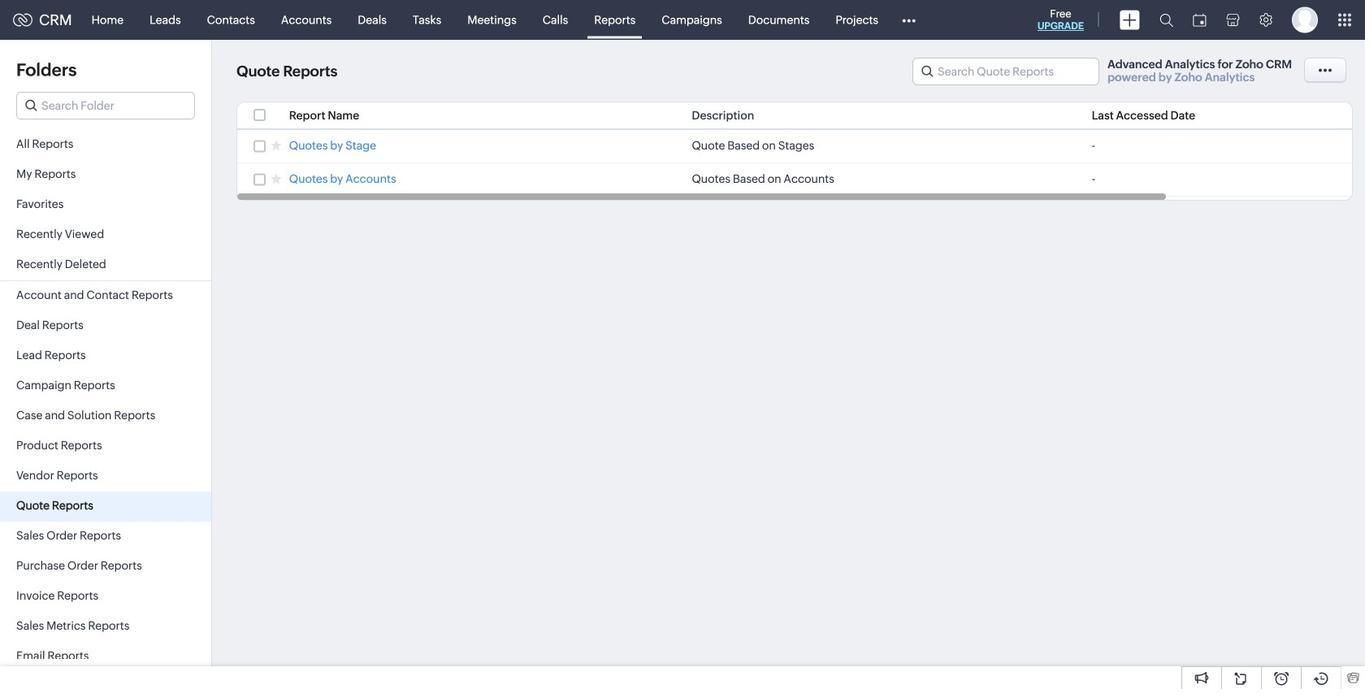 Task type: vqa. For each thing, say whether or not it's contained in the screenshot.
Calendar 'image'
yes



Task type: describe. For each thing, give the bounding box(es) containing it.
Other Modules field
[[891, 7, 926, 33]]

search image
[[1160, 13, 1173, 27]]

Search Quote Reports text field
[[913, 59, 1099, 85]]

profile image
[[1292, 7, 1318, 33]]

create menu image
[[1120, 10, 1140, 30]]



Task type: locate. For each thing, give the bounding box(es) containing it.
profile element
[[1282, 0, 1328, 39]]

search element
[[1150, 0, 1183, 40]]

calendar image
[[1193, 13, 1207, 26]]

create menu element
[[1110, 0, 1150, 39]]

logo image
[[13, 13, 33, 26]]

Search Folder text field
[[17, 93, 194, 119]]



